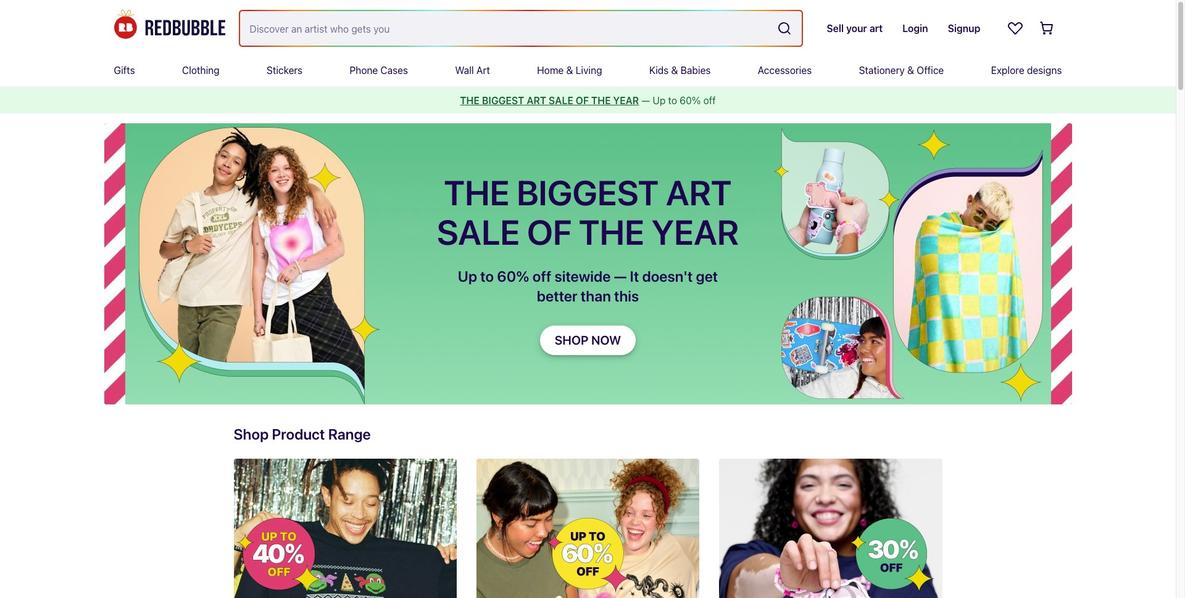 Task type: locate. For each thing, give the bounding box(es) containing it.
1 vertical spatial art
[[666, 172, 732, 213]]

stickers
[[267, 65, 302, 76]]

1 horizontal spatial art
[[666, 172, 732, 213]]

art
[[476, 65, 490, 76]]

sale for the biggest art sale of the year
[[437, 212, 520, 252]]

of down living at top
[[576, 95, 589, 106]]

1 vertical spatial —
[[614, 268, 627, 285]]

this
[[614, 288, 639, 305]]

& for living
[[566, 65, 573, 76]]

3 & from the left
[[907, 65, 914, 76]]

art for the biggest art sale of the year — up to 60% off
[[527, 95, 546, 106]]

art for the biggest art sale of the year
[[666, 172, 732, 213]]

60% inside up to 60% off sitewide — it doesn't get better than this
[[497, 268, 529, 285]]

0 vertical spatial biggest
[[482, 95, 524, 106]]

off
[[703, 95, 716, 106], [533, 268, 551, 285]]

1 & from the left
[[566, 65, 573, 76]]

year
[[613, 95, 639, 106], [652, 212, 739, 252]]

1 vertical spatial of
[[527, 212, 572, 252]]

1 horizontal spatial —
[[642, 95, 650, 106]]

wall art link
[[455, 54, 490, 86]]

year for the biggest art sale of the year — up to 60% off
[[613, 95, 639, 106]]

0 vertical spatial up
[[653, 95, 666, 106]]

60%
[[680, 95, 701, 106], [497, 268, 529, 285]]

phone cases link
[[350, 54, 408, 86]]

sitewide
[[554, 268, 611, 285]]

gifts
[[114, 65, 135, 76]]

of up sitewide
[[527, 212, 572, 252]]

shop
[[234, 426, 269, 443]]

home
[[537, 65, 564, 76]]

biggest for the biggest art sale of the year — up to 60% off
[[482, 95, 524, 106]]

biggest for the biggest art sale of the year
[[517, 172, 659, 213]]

explore designs link
[[991, 54, 1062, 86]]

— down the kids
[[642, 95, 650, 106]]

& inside "link"
[[566, 65, 573, 76]]

gifts link
[[114, 54, 135, 86]]

up to 60% off sitewide — it doesn't get better than this
[[458, 268, 718, 305]]

kids
[[649, 65, 669, 76]]

1 vertical spatial to
[[480, 268, 494, 285]]

0 vertical spatial year
[[613, 95, 639, 106]]

1 vertical spatial sale
[[437, 212, 520, 252]]

1 vertical spatial biggest
[[517, 172, 659, 213]]

& left living at top
[[566, 65, 573, 76]]

0 vertical spatial sale
[[549, 95, 573, 106]]

1 vertical spatial 60%
[[497, 268, 529, 285]]

biggest
[[482, 95, 524, 106], [517, 172, 659, 213]]

up
[[653, 95, 666, 106], [458, 268, 477, 285]]

2 horizontal spatial &
[[907, 65, 914, 76]]

—
[[642, 95, 650, 106], [614, 268, 627, 285]]

get
[[696, 268, 718, 285]]

to
[[668, 95, 677, 106], [480, 268, 494, 285]]

0 vertical spatial 60%
[[680, 95, 701, 106]]

wall art
[[455, 65, 490, 76]]

0 horizontal spatial of
[[527, 212, 572, 252]]

gift guides image
[[476, 459, 699, 599]]

1 vertical spatial up
[[458, 268, 477, 285]]

1 horizontal spatial off
[[703, 95, 716, 106]]

0 vertical spatial of
[[576, 95, 589, 106]]

1 vertical spatial off
[[533, 268, 551, 285]]

0 vertical spatial to
[[668, 95, 677, 106]]

1 vertical spatial year
[[652, 212, 739, 252]]

0 horizontal spatial art
[[527, 95, 546, 106]]

0 horizontal spatial off
[[533, 268, 551, 285]]

to inside up to 60% off sitewide — it doesn't get better than this
[[480, 268, 494, 285]]

the
[[460, 95, 480, 106], [591, 95, 611, 106], [444, 172, 510, 213], [579, 212, 644, 252]]

0 horizontal spatial sale
[[437, 212, 520, 252]]

0 horizontal spatial &
[[566, 65, 573, 76]]

1 horizontal spatial of
[[576, 95, 589, 106]]

0 horizontal spatial 60%
[[497, 268, 529, 285]]

living
[[576, 65, 602, 76]]

year inside the biggest art sale of the year
[[652, 212, 739, 252]]

shop clothing image
[[234, 459, 457, 599]]

1 horizontal spatial to
[[668, 95, 677, 106]]

&
[[566, 65, 573, 76], [671, 65, 678, 76], [907, 65, 914, 76]]

sale inside the biggest art sale of the year
[[437, 212, 520, 252]]

it
[[630, 268, 639, 285]]

menu bar
[[114, 54, 1062, 86]]

1 horizontal spatial 60%
[[680, 95, 701, 106]]

off up better
[[533, 268, 551, 285]]

0 horizontal spatial —
[[614, 268, 627, 285]]

2 & from the left
[[671, 65, 678, 76]]

explore designs
[[991, 65, 1062, 76]]

biggest inside the biggest art sale of the year
[[517, 172, 659, 213]]

product
[[272, 426, 325, 443]]

range
[[328, 426, 371, 443]]

up inside up to 60% off sitewide — it doesn't get better than this
[[458, 268, 477, 285]]

— left 'it'
[[614, 268, 627, 285]]

1 horizontal spatial &
[[671, 65, 678, 76]]

art inside the biggest art sale of the year
[[666, 172, 732, 213]]

1 horizontal spatial sale
[[549, 95, 573, 106]]

0 horizontal spatial up
[[458, 268, 477, 285]]

of inside the biggest art sale of the year
[[527, 212, 572, 252]]

0 horizontal spatial to
[[480, 268, 494, 285]]

of for the biggest art sale of the year — up to 60% off
[[576, 95, 589, 106]]

1 horizontal spatial up
[[653, 95, 666, 106]]

shop stickers image
[[719, 459, 942, 599]]

sale for the biggest art sale of the year — up to 60% off
[[549, 95, 573, 106]]

& right the kids
[[671, 65, 678, 76]]

0 vertical spatial art
[[527, 95, 546, 106]]

& for babies
[[671, 65, 678, 76]]

& left office
[[907, 65, 914, 76]]

babies
[[681, 65, 711, 76]]

1 horizontal spatial year
[[652, 212, 739, 252]]

of
[[576, 95, 589, 106], [527, 212, 572, 252]]

off down babies
[[703, 95, 716, 106]]

0 horizontal spatial year
[[613, 95, 639, 106]]

sale
[[549, 95, 573, 106], [437, 212, 520, 252]]

art
[[527, 95, 546, 106], [666, 172, 732, 213]]

None field
[[240, 11, 802, 45]]



Task type: vqa. For each thing, say whether or not it's contained in the screenshot.
rightmost Us
no



Task type: describe. For each thing, give the bounding box(es) containing it.
than
[[581, 288, 611, 305]]

stationery & office link
[[859, 54, 944, 86]]

phone cases
[[350, 65, 408, 76]]

kids & babies link
[[649, 54, 711, 86]]

0 vertical spatial —
[[642, 95, 650, 106]]

explore
[[991, 65, 1024, 76]]

menu bar containing gifts
[[114, 54, 1062, 86]]

clothing link
[[182, 54, 220, 86]]

stationery & office
[[859, 65, 944, 76]]

year for the biggest art sale of the year
[[652, 212, 739, 252]]

the biggest art sale of the year
[[437, 172, 739, 252]]

home & living
[[537, 65, 602, 76]]

designs
[[1027, 65, 1062, 76]]

stationery
[[859, 65, 905, 76]]

off inside up to 60% off sitewide — it doesn't get better than this
[[533, 268, 551, 285]]

office
[[917, 65, 944, 76]]

home & living link
[[537, 54, 602, 86]]

Search term search field
[[240, 11, 772, 45]]

of for the biggest art sale of the year
[[527, 212, 572, 252]]

the biggest art sale of the year link
[[460, 95, 639, 106]]

shop product range
[[234, 426, 371, 443]]

cases
[[380, 65, 408, 76]]

0 vertical spatial off
[[703, 95, 716, 106]]

stickers link
[[267, 54, 302, 86]]

accessories
[[758, 65, 812, 76]]

accessories link
[[758, 54, 812, 86]]

phone
[[350, 65, 378, 76]]

clothing
[[182, 65, 220, 76]]

kids & babies
[[649, 65, 711, 76]]

the biggest art sale of the year — up to 60% off
[[460, 95, 716, 106]]

wall
[[455, 65, 474, 76]]

— inside up to 60% off sitewide — it doesn't get better than this
[[614, 268, 627, 285]]

& for office
[[907, 65, 914, 76]]

better
[[537, 288, 577, 305]]

doesn't
[[642, 268, 693, 285]]



